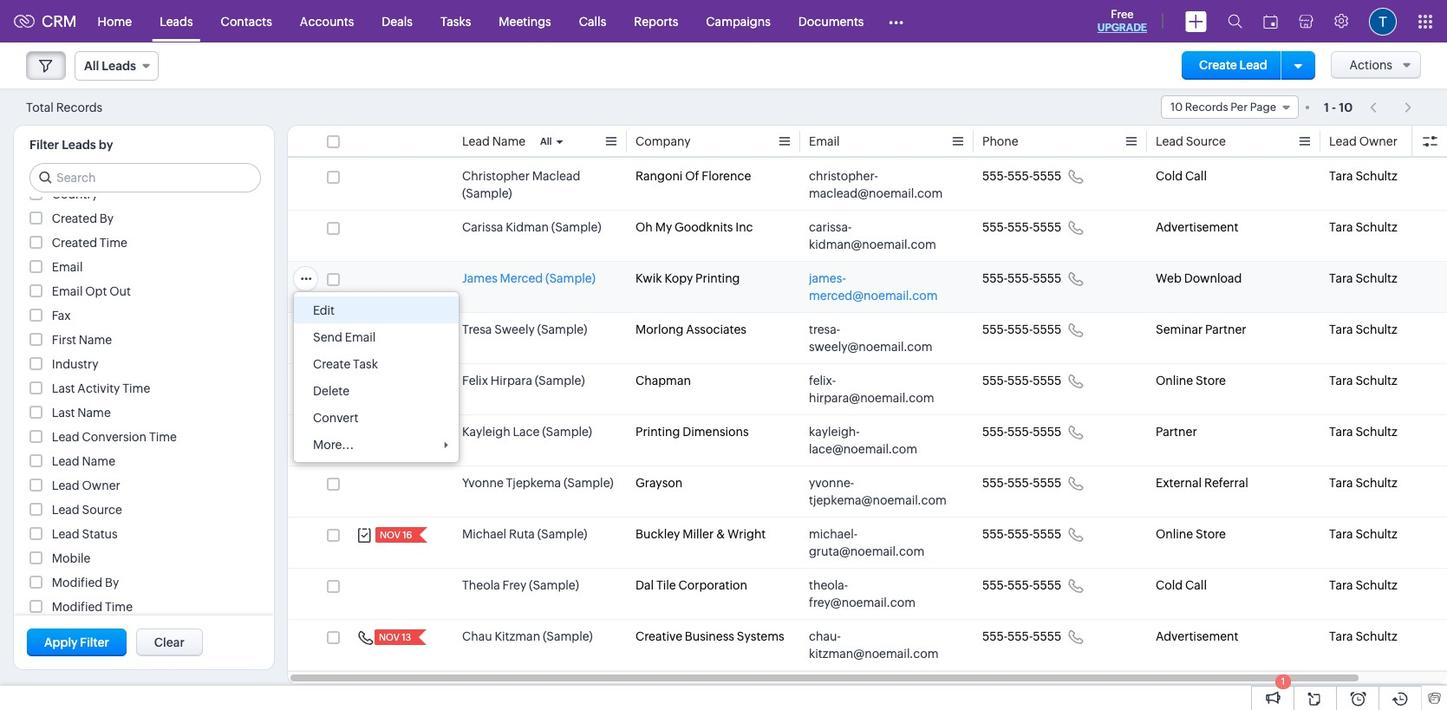 Task type: describe. For each thing, give the bounding box(es) containing it.
(sample) for tresa sweely (sample)
[[537, 323, 588, 337]]

tara schultz for theola- frey@noemail.com
[[1330, 579, 1398, 592]]

send
[[313, 331, 343, 344]]

555-555-5555 for christopher- maclead@noemail.com
[[983, 169, 1062, 183]]

tile
[[657, 579, 676, 592]]

campaigns link
[[692, 0, 785, 42]]

create menu element
[[1175, 0, 1218, 42]]

loading image
[[105, 106, 114, 111]]

search element
[[1218, 0, 1253, 43]]

8 tara from the top
[[1330, 527, 1354, 541]]

modified for modified time
[[52, 600, 103, 614]]

out
[[109, 285, 131, 298]]

time right activity
[[123, 382, 150, 396]]

mobile
[[52, 552, 91, 566]]

free upgrade
[[1098, 8, 1148, 34]]

nov 13
[[379, 632, 411, 643]]

deals link
[[368, 0, 427, 42]]

filter inside button
[[80, 636, 109, 650]]

name right first
[[79, 333, 112, 347]]

tara for yvonne- tjepkema@noemail.com
[[1330, 476, 1354, 490]]

status
[[82, 527, 118, 541]]

chau
[[462, 630, 492, 644]]

10 5555 from the top
[[1033, 630, 1062, 644]]

my
[[655, 220, 672, 234]]

tara for christopher- maclead@noemail.com
[[1330, 169, 1354, 183]]

industry
[[52, 357, 98, 371]]

company
[[636, 134, 691, 148]]

2 store from the top
[[1196, 527, 1226, 541]]

schultz for carissa- kidman@noemail.com
[[1356, 220, 1398, 234]]

upgrade
[[1098, 22, 1148, 34]]

8 tara schultz from the top
[[1330, 527, 1398, 541]]

yvonne- tjepkema@noemail.com link
[[809, 474, 948, 509]]

1 vertical spatial printing
[[636, 425, 680, 439]]

schultz for james- merced@noemail.com
[[1356, 272, 1398, 285]]

tresa sweely (sample) link
[[462, 321, 588, 338]]

tara for tresa- sweely@noemail.com
[[1330, 323, 1354, 337]]

clear
[[154, 636, 185, 650]]

felix
[[462, 374, 488, 388]]

kayleigh- lace@noemail.com
[[809, 425, 918, 456]]

total records
[[26, 100, 103, 114]]

seminar
[[1156, 323, 1203, 337]]

web
[[1156, 272, 1182, 285]]

last activity time
[[52, 382, 150, 396]]

call for theola- frey@noemail.com
[[1186, 579, 1207, 592]]

0 horizontal spatial filter
[[29, 138, 59, 152]]

edit link
[[294, 297, 459, 324]]

5555 for kayleigh- lace@noemail.com
[[1033, 425, 1062, 439]]

leads link
[[146, 0, 207, 42]]

nov 16 link
[[376, 527, 414, 543]]

kayleigh-
[[809, 425, 860, 439]]

0 vertical spatial source
[[1186, 134, 1227, 148]]

maclead
[[532, 169, 581, 183]]

1 vertical spatial lead owner
[[52, 479, 120, 493]]

kwik
[[636, 272, 662, 285]]

oh
[[636, 220, 653, 234]]

convert
[[313, 411, 359, 425]]

last for last activity time
[[52, 382, 75, 396]]

by for modified by
[[105, 576, 119, 590]]

delete
[[313, 384, 350, 398]]

profile image
[[1370, 7, 1397, 35]]

10 tara from the top
[[1330, 630, 1354, 644]]

nov 16
[[380, 530, 412, 540]]

cold for christopher- maclead@noemail.com
[[1156, 169, 1183, 183]]

tara schultz for james- merced@noemail.com
[[1330, 272, 1398, 285]]

felix hirpara (sample)
[[462, 374, 585, 388]]

created by
[[52, 212, 114, 226]]

associates
[[686, 323, 747, 337]]

tara schultz for carissa- kidman@noemail.com
[[1330, 220, 1398, 234]]

reports
[[634, 14, 679, 28]]

tara schultz for kayleigh- lace@noemail.com
[[1330, 425, 1398, 439]]

yvonne-
[[809, 476, 855, 490]]

lace@noemail.com
[[809, 442, 918, 456]]

christopher- maclead@noemail.com link
[[809, 167, 948, 202]]

email opt out
[[52, 285, 131, 298]]

kidman
[[506, 220, 549, 234]]

modified for modified by
[[52, 576, 103, 590]]

nov 13 link
[[375, 630, 413, 645]]

first
[[52, 333, 76, 347]]

create lead
[[1200, 58, 1268, 72]]

buckley miller & wright
[[636, 527, 766, 541]]

phone
[[983, 134, 1019, 148]]

dal
[[636, 579, 654, 592]]

hirpara
[[491, 374, 533, 388]]

creative business systems
[[636, 630, 785, 644]]

1 advertisement from the top
[[1156, 220, 1239, 234]]

apply
[[44, 636, 78, 650]]

external referral
[[1156, 476, 1249, 490]]

10 schultz from the top
[[1356, 630, 1398, 644]]

external
[[1156, 476, 1202, 490]]

time down created by
[[100, 236, 127, 250]]

of
[[685, 169, 700, 183]]

chau- kitzman@noemail.com link
[[809, 628, 948, 663]]

10
[[1340, 100, 1353, 114]]

dal tile corporation
[[636, 579, 748, 592]]

10 tara schultz from the top
[[1330, 630, 1398, 644]]

home
[[98, 14, 132, 28]]

tara schultz for tresa- sweely@noemail.com
[[1330, 323, 1398, 337]]

tara for kayleigh- lace@noemail.com
[[1330, 425, 1354, 439]]

goodknits
[[675, 220, 733, 234]]

email up task
[[345, 331, 376, 344]]

1 - 10
[[1325, 100, 1353, 114]]

cold call for theola- frey@noemail.com
[[1156, 579, 1207, 592]]

contacts
[[221, 14, 272, 28]]

james- merced@noemail.com link
[[809, 270, 948, 304]]

theola- frey@noemail.com
[[809, 579, 916, 610]]

michael ruta (sample)
[[462, 527, 588, 541]]

email up christopher-
[[809, 134, 840, 148]]

tjepkema@noemail.com
[[809, 494, 947, 507]]

michael-
[[809, 527, 858, 541]]

(sample) for carissa kidman (sample)
[[552, 220, 602, 234]]

0 horizontal spatial source
[[82, 503, 122, 517]]

carissa kidman (sample) link
[[462, 219, 602, 236]]

8 5555 from the top
[[1033, 527, 1062, 541]]

total
[[26, 100, 54, 114]]

creative
[[636, 630, 683, 644]]

calls link
[[565, 0, 620, 42]]

-
[[1332, 100, 1337, 114]]

13
[[402, 632, 411, 643]]

5555 for james- merced@noemail.com
[[1033, 272, 1062, 285]]

free
[[1111, 8, 1134, 21]]

christopher
[[462, 169, 530, 183]]

kayleigh- lace@noemail.com link
[[809, 423, 948, 458]]

(sample) for kayleigh lace (sample)
[[542, 425, 592, 439]]

create for create task
[[313, 357, 351, 371]]

rangoni
[[636, 169, 683, 183]]

created time
[[52, 236, 127, 250]]

1 horizontal spatial owner
[[1360, 134, 1398, 148]]

16
[[403, 530, 412, 540]]

james merced (sample) link
[[462, 270, 596, 287]]

555-555-5555 for james- merced@noemail.com
[[983, 272, 1062, 285]]

tara for theola- frey@noemail.com
[[1330, 579, 1354, 592]]

tara schultz for yvonne- tjepkema@noemail.com
[[1330, 476, 1398, 490]]

tjepkema
[[506, 476, 561, 490]]

create lead button
[[1182, 51, 1285, 80]]

dimensions
[[683, 425, 749, 439]]

activity
[[77, 382, 120, 396]]

schultz for theola- frey@noemail.com
[[1356, 579, 1398, 592]]

create for create lead
[[1200, 58, 1238, 72]]

2 online from the top
[[1156, 527, 1194, 541]]

tasks link
[[427, 0, 485, 42]]

nov for michael
[[380, 530, 401, 540]]

james-
[[809, 272, 846, 285]]

christopher- maclead@noemail.com
[[809, 169, 943, 200]]



Task type: locate. For each thing, give the bounding box(es) containing it.
row group
[[288, 160, 1448, 671]]

create up delete
[[313, 357, 351, 371]]

hirpara@noemail.com
[[809, 391, 935, 405]]

store down "external referral" at the right bottom of page
[[1196, 527, 1226, 541]]

oh my goodknits inc
[[636, 220, 753, 234]]

filter
[[29, 138, 59, 152], [80, 636, 109, 650]]

2 last from the top
[[52, 406, 75, 420]]

1 online store from the top
[[1156, 374, 1226, 388]]

email down created time
[[52, 260, 83, 274]]

2 schultz from the top
[[1356, 220, 1398, 234]]

create menu image
[[1186, 11, 1207, 32]]

5 555-555-5555 from the top
[[983, 374, 1062, 388]]

sweely@noemail.com
[[809, 340, 933, 354]]

5 tara schultz from the top
[[1330, 374, 1398, 388]]

5555 for carissa- kidman@noemail.com
[[1033, 220, 1062, 234]]

tasks
[[441, 14, 471, 28]]

partner right seminar
[[1206, 323, 1247, 337]]

0 vertical spatial modified
[[52, 576, 103, 590]]

3 tara schultz from the top
[[1330, 272, 1398, 285]]

yvonne tjepkema (sample) link
[[462, 474, 614, 492]]

4 5555 from the top
[[1033, 323, 1062, 337]]

0 vertical spatial last
[[52, 382, 75, 396]]

1 online from the top
[[1156, 374, 1194, 388]]

5555
[[1033, 169, 1062, 183], [1033, 220, 1062, 234], [1033, 272, 1062, 285], [1033, 323, 1062, 337], [1033, 374, 1062, 388], [1033, 425, 1062, 439], [1033, 476, 1062, 490], [1033, 527, 1062, 541], [1033, 579, 1062, 592], [1033, 630, 1062, 644]]

0 vertical spatial lead source
[[1156, 134, 1227, 148]]

michael- gruta@noemail.com
[[809, 527, 925, 559]]

online store down "external referral" at the right bottom of page
[[1156, 527, 1226, 541]]

partner up external
[[1156, 425, 1198, 439]]

morlong associates
[[636, 323, 747, 337]]

6 5555 from the top
[[1033, 425, 1062, 439]]

5 schultz from the top
[[1356, 374, 1398, 388]]

buckley
[[636, 527, 680, 541]]

1 horizontal spatial lead source
[[1156, 134, 1227, 148]]

lead owner up lead status
[[52, 479, 120, 493]]

1 vertical spatial filter
[[80, 636, 109, 650]]

0 horizontal spatial owner
[[82, 479, 120, 493]]

7 tara schultz from the top
[[1330, 476, 1398, 490]]

6 tara schultz from the top
[[1330, 425, 1398, 439]]

(sample) right tjepkema
[[564, 476, 614, 490]]

1 cold from the top
[[1156, 169, 1183, 183]]

0 vertical spatial lead owner
[[1330, 134, 1398, 148]]

first name
[[52, 333, 112, 347]]

printing right kopy
[[696, 272, 740, 285]]

name down activity
[[77, 406, 111, 420]]

1 vertical spatial leads
[[62, 138, 96, 152]]

documents
[[799, 14, 864, 28]]

0 horizontal spatial leads
[[62, 138, 96, 152]]

lead name up christopher
[[462, 134, 526, 148]]

last name
[[52, 406, 111, 420]]

felix hirpara (sample) link
[[462, 372, 585, 389]]

8 schultz from the top
[[1356, 527, 1398, 541]]

inc
[[736, 220, 753, 234]]

1 tara from the top
[[1330, 169, 1354, 183]]

florence
[[702, 169, 751, 183]]

schultz for christopher- maclead@noemail.com
[[1356, 169, 1398, 183]]

1 vertical spatial cold call
[[1156, 579, 1207, 592]]

crm
[[42, 12, 77, 30]]

1 vertical spatial lead source
[[52, 503, 122, 517]]

1 horizontal spatial filter
[[80, 636, 109, 650]]

task
[[353, 357, 378, 371]]

lead inside button
[[1240, 58, 1268, 72]]

(sample) for chau kitzman (sample)
[[543, 630, 593, 644]]

(sample) inside 'link'
[[542, 425, 592, 439]]

by for created by
[[100, 212, 114, 226]]

online store down seminar partner
[[1156, 374, 1226, 388]]

1 vertical spatial online store
[[1156, 527, 1226, 541]]

tara schultz for felix- hirpara@noemail.com
[[1330, 374, 1398, 388]]

1 vertical spatial partner
[[1156, 425, 1198, 439]]

1 vertical spatial cold
[[1156, 579, 1183, 592]]

0 vertical spatial cold call
[[1156, 169, 1207, 183]]

6 schultz from the top
[[1356, 425, 1398, 439]]

michael
[[462, 527, 507, 541]]

nov left "13" on the left of page
[[379, 632, 400, 643]]

1 horizontal spatial lead owner
[[1330, 134, 1398, 148]]

9 tara from the top
[[1330, 579, 1354, 592]]

5555 for yvonne- tjepkema@noemail.com
[[1033, 476, 1062, 490]]

source up status
[[82, 503, 122, 517]]

1 cold call from the top
[[1156, 169, 1207, 183]]

tara schultz
[[1330, 169, 1398, 183], [1330, 220, 1398, 234], [1330, 272, 1398, 285], [1330, 323, 1398, 337], [1330, 374, 1398, 388], [1330, 425, 1398, 439], [1330, 476, 1398, 490], [1330, 527, 1398, 541], [1330, 579, 1398, 592], [1330, 630, 1398, 644]]

1 horizontal spatial lead name
[[462, 134, 526, 148]]

crm link
[[14, 12, 77, 30]]

owner up status
[[82, 479, 120, 493]]

nov left 16
[[380, 530, 401, 540]]

5555 for theola- frey@noemail.com
[[1033, 579, 1062, 592]]

yvonne tjepkema (sample)
[[462, 476, 614, 490]]

2 cold from the top
[[1156, 579, 1183, 592]]

1 vertical spatial lead name
[[52, 455, 115, 468]]

1 horizontal spatial create
[[1200, 58, 1238, 72]]

1 vertical spatial by
[[105, 576, 119, 590]]

0 vertical spatial online store
[[1156, 374, 1226, 388]]

555-555-5555 for theola- frey@noemail.com
[[983, 579, 1062, 592]]

create inside create lead button
[[1200, 58, 1238, 72]]

4 schultz from the top
[[1356, 323, 1398, 337]]

online down external
[[1156, 527, 1194, 541]]

1 modified from the top
[[52, 576, 103, 590]]

kitzman@noemail.com
[[809, 647, 939, 661]]

0 vertical spatial created
[[52, 212, 97, 226]]

0 vertical spatial filter
[[29, 138, 59, 152]]

2 online store from the top
[[1156, 527, 1226, 541]]

0 vertical spatial nov
[[380, 530, 401, 540]]

store down seminar partner
[[1196, 374, 1226, 388]]

theola- frey@noemail.com link
[[809, 577, 948, 612]]

(sample) right kitzman
[[543, 630, 593, 644]]

opt
[[85, 285, 107, 298]]

documents link
[[785, 0, 878, 42]]

1 horizontal spatial partner
[[1206, 323, 1247, 337]]

10 555-555-5555 from the top
[[983, 630, 1062, 644]]

0 vertical spatial cold
[[1156, 169, 1183, 183]]

(sample) down christopher
[[462, 187, 512, 200]]

printing
[[696, 272, 740, 285], [636, 425, 680, 439]]

michael- gruta@noemail.com link
[[809, 526, 948, 560]]

4 tara from the top
[[1330, 323, 1354, 337]]

0 vertical spatial online
[[1156, 374, 1194, 388]]

0 vertical spatial create
[[1200, 58, 1238, 72]]

frey
[[503, 579, 527, 592]]

0 vertical spatial lead name
[[462, 134, 526, 148]]

1 vertical spatial source
[[82, 503, 122, 517]]

9 5555 from the top
[[1033, 579, 1062, 592]]

chau kitzman (sample)
[[462, 630, 593, 644]]

(sample) for felix hirpara (sample)
[[535, 374, 585, 388]]

1 tara schultz from the top
[[1330, 169, 1398, 183]]

4 555-555-5555 from the top
[[983, 323, 1062, 337]]

3 555-555-5555 from the top
[[983, 272, 1062, 285]]

0 horizontal spatial lead name
[[52, 455, 115, 468]]

navigation
[[1362, 95, 1422, 120]]

6 tara from the top
[[1330, 425, 1354, 439]]

last for last name
[[52, 406, 75, 420]]

last down last activity time
[[52, 406, 75, 420]]

1 vertical spatial modified
[[52, 600, 103, 614]]

tara schultz for christopher- maclead@noemail.com
[[1330, 169, 1398, 183]]

lead status
[[52, 527, 118, 541]]

chau- kitzman@noemail.com
[[809, 630, 939, 661]]

call for christopher- maclead@noemail.com
[[1186, 169, 1207, 183]]

4 tara schultz from the top
[[1330, 323, 1398, 337]]

555-555-5555 for carissa- kidman@noemail.com
[[983, 220, 1062, 234]]

create down search image
[[1200, 58, 1238, 72]]

online down seminar
[[1156, 374, 1194, 388]]

row group containing christopher maclead (sample)
[[288, 160, 1448, 671]]

more...
[[313, 438, 354, 452]]

(sample)
[[462, 187, 512, 200], [552, 220, 602, 234], [546, 272, 596, 285], [537, 323, 588, 337], [535, 374, 585, 388], [542, 425, 592, 439], [564, 476, 614, 490], [538, 527, 588, 541], [529, 579, 579, 592], [543, 630, 593, 644]]

1 horizontal spatial leads
[[160, 14, 193, 28]]

create task
[[313, 357, 378, 371]]

lead name down conversion
[[52, 455, 115, 468]]

(sample) right ruta on the left bottom of page
[[538, 527, 588, 541]]

3 5555 from the top
[[1033, 272, 1062, 285]]

yvonne- tjepkema@noemail.com
[[809, 476, 947, 507]]

seminar partner
[[1156, 323, 1247, 337]]

2 tara schultz from the top
[[1330, 220, 1398, 234]]

accounts
[[300, 14, 354, 28]]

0 vertical spatial partner
[[1206, 323, 1247, 337]]

(sample) for james merced (sample)
[[546, 272, 596, 285]]

call
[[1186, 169, 1207, 183], [1186, 579, 1207, 592]]

2 cold call from the top
[[1156, 579, 1207, 592]]

0 vertical spatial by
[[100, 212, 114, 226]]

0 horizontal spatial lead source
[[52, 503, 122, 517]]

7 tara from the top
[[1330, 476, 1354, 490]]

1 vertical spatial nov
[[379, 632, 400, 643]]

actions
[[1350, 58, 1393, 72]]

james- merced@noemail.com
[[809, 272, 938, 303]]

name up christopher
[[492, 134, 526, 148]]

owner down actions
[[1360, 134, 1398, 148]]

0 vertical spatial store
[[1196, 374, 1226, 388]]

0 horizontal spatial create
[[313, 357, 351, 371]]

(sample) right lace
[[542, 425, 592, 439]]

555-555-5555 for yvonne- tjepkema@noemail.com
[[983, 476, 1062, 490]]

1 vertical spatial advertisement
[[1156, 630, 1239, 644]]

(sample) right "frey"
[[529, 579, 579, 592]]

1 vertical spatial call
[[1186, 579, 1207, 592]]

web download
[[1156, 272, 1242, 285]]

1 555-555-5555 from the top
[[983, 169, 1062, 183]]

1 vertical spatial created
[[52, 236, 97, 250]]

0 vertical spatial printing
[[696, 272, 740, 285]]

1 schultz from the top
[[1356, 169, 1398, 183]]

edit
[[313, 304, 335, 317]]

last down industry
[[52, 382, 75, 396]]

tara for felix- hirpara@noemail.com
[[1330, 374, 1354, 388]]

2 created from the top
[[52, 236, 97, 250]]

2 555-555-5555 from the top
[[983, 220, 1062, 234]]

leads right the 'home' link
[[160, 14, 193, 28]]

nov for chau
[[379, 632, 400, 643]]

1 vertical spatial owner
[[82, 479, 120, 493]]

5555 for tresa- sweely@noemail.com
[[1033, 323, 1062, 337]]

tara for carissa- kidman@noemail.com
[[1330, 220, 1354, 234]]

0 horizontal spatial printing
[[636, 425, 680, 439]]

accounts link
[[286, 0, 368, 42]]

1 last from the top
[[52, 382, 75, 396]]

2 tara from the top
[[1330, 220, 1354, 234]]

theola frey (sample)
[[462, 579, 579, 592]]

by up modified time
[[105, 576, 119, 590]]

0 vertical spatial call
[[1186, 169, 1207, 183]]

profile element
[[1359, 0, 1408, 42]]

cold call
[[1156, 169, 1207, 183], [1156, 579, 1207, 592]]

(sample) right sweely
[[537, 323, 588, 337]]

1 vertical spatial store
[[1196, 527, 1226, 541]]

7 schultz from the top
[[1356, 476, 1398, 490]]

time right conversion
[[149, 430, 177, 444]]

source down create lead button
[[1186, 134, 1227, 148]]

campaigns
[[706, 14, 771, 28]]

1 call from the top
[[1186, 169, 1207, 183]]

8 555-555-5555 from the top
[[983, 527, 1062, 541]]

kitzman
[[495, 630, 541, 644]]

james merced (sample)
[[462, 272, 596, 285]]

3 schultz from the top
[[1356, 272, 1398, 285]]

1 vertical spatial online
[[1156, 527, 1194, 541]]

partner
[[1206, 323, 1247, 337], [1156, 425, 1198, 439]]

2 call from the top
[[1186, 579, 1207, 592]]

rangoni of florence
[[636, 169, 751, 183]]

(sample) for michael ruta (sample)
[[538, 527, 588, 541]]

0 horizontal spatial lead owner
[[52, 479, 120, 493]]

leads left by
[[62, 138, 96, 152]]

2 modified from the top
[[52, 600, 103, 614]]

555-555-5555 for tresa- sweely@noemail.com
[[983, 323, 1062, 337]]

1 store from the top
[[1196, 374, 1226, 388]]

kayleigh
[[462, 425, 511, 439]]

0 vertical spatial owner
[[1360, 134, 1398, 148]]

(sample) right hirpara
[[535, 374, 585, 388]]

1 horizontal spatial source
[[1186, 134, 1227, 148]]

5555 for felix- hirpara@noemail.com
[[1033, 374, 1062, 388]]

1 vertical spatial create
[[313, 357, 351, 371]]

2 5555 from the top
[[1033, 220, 1062, 234]]

tara for james- merced@noemail.com
[[1330, 272, 1354, 285]]

created down created by
[[52, 236, 97, 250]]

created for created by
[[52, 212, 97, 226]]

cold for theola- frey@noemail.com
[[1156, 579, 1183, 592]]

online store
[[1156, 374, 1226, 388], [1156, 527, 1226, 541]]

5555 for christopher- maclead@noemail.com
[[1033, 169, 1062, 183]]

by
[[99, 138, 113, 152]]

7 5555 from the top
[[1033, 476, 1062, 490]]

yvonne
[[462, 476, 504, 490]]

search image
[[1228, 14, 1243, 29]]

lead owner down 10
[[1330, 134, 1398, 148]]

schultz for yvonne- tjepkema@noemail.com
[[1356, 476, 1398, 490]]

owner
[[1360, 134, 1398, 148], [82, 479, 120, 493]]

modified by
[[52, 576, 119, 590]]

name down conversion
[[82, 455, 115, 468]]

miller
[[683, 527, 714, 541]]

(sample) for theola frey (sample)
[[529, 579, 579, 592]]

lead source
[[1156, 134, 1227, 148], [52, 503, 122, 517]]

filter right apply on the bottom left
[[80, 636, 109, 650]]

1 created from the top
[[52, 212, 97, 226]]

(sample) for christopher maclead (sample)
[[462, 187, 512, 200]]

apply filter
[[44, 636, 109, 650]]

modified down modified by
[[52, 600, 103, 614]]

3 tara from the top
[[1330, 272, 1354, 285]]

schultz for kayleigh- lace@noemail.com
[[1356, 425, 1398, 439]]

theola frey (sample) link
[[462, 577, 579, 594]]

5 tara from the top
[[1330, 374, 1354, 388]]

chau-
[[809, 630, 841, 644]]

calendar image
[[1264, 14, 1279, 28]]

Search text field
[[30, 164, 260, 192]]

5 5555 from the top
[[1033, 374, 1062, 388]]

filter down total on the left top of page
[[29, 138, 59, 152]]

ruta
[[509, 527, 535, 541]]

6 555-555-5555 from the top
[[983, 425, 1062, 439]]

1 horizontal spatial printing
[[696, 272, 740, 285]]

(sample) right merced
[[546, 272, 596, 285]]

created for created time
[[52, 236, 97, 250]]

deals
[[382, 14, 413, 28]]

morlong
[[636, 323, 684, 337]]

by up created time
[[100, 212, 114, 226]]

0 horizontal spatial partner
[[1156, 425, 1198, 439]]

(sample) right kidman at the left of the page
[[552, 220, 602, 234]]

wright
[[728, 527, 766, 541]]

9 555-555-5555 from the top
[[983, 579, 1062, 592]]

modified down mobile at left
[[52, 576, 103, 590]]

cold call for christopher- maclead@noemail.com
[[1156, 169, 1207, 183]]

time down modified by
[[105, 600, 133, 614]]

9 schultz from the top
[[1356, 579, 1398, 592]]

9 tara schultz from the top
[[1330, 579, 1398, 592]]

sweely
[[495, 323, 535, 337]]

1 5555 from the top
[[1033, 169, 1062, 183]]

contacts link
[[207, 0, 286, 42]]

schultz for tresa- sweely@noemail.com
[[1356, 323, 1398, 337]]

555-555-5555 for felix- hirpara@noemail.com
[[983, 374, 1062, 388]]

created down country
[[52, 212, 97, 226]]

0 vertical spatial leads
[[160, 14, 193, 28]]

created
[[52, 212, 97, 226], [52, 236, 97, 250]]

kidman@noemail.com
[[809, 238, 937, 252]]

email up fax
[[52, 285, 83, 298]]

2 advertisement from the top
[[1156, 630, 1239, 644]]

corporation
[[679, 579, 748, 592]]

(sample) inside christopher maclead (sample)
[[462, 187, 512, 200]]

(sample) for yvonne tjepkema (sample)
[[564, 476, 614, 490]]

download
[[1185, 272, 1242, 285]]

printing dimensions
[[636, 425, 749, 439]]

1 vertical spatial last
[[52, 406, 75, 420]]

7 555-555-5555 from the top
[[983, 476, 1062, 490]]

0 vertical spatial advertisement
[[1156, 220, 1239, 234]]

555-555-5555 for kayleigh- lace@noemail.com
[[983, 425, 1062, 439]]

schultz for felix- hirpara@noemail.com
[[1356, 374, 1398, 388]]

michael ruta (sample) link
[[462, 526, 588, 543]]

printing up grayson
[[636, 425, 680, 439]]

send email
[[313, 331, 376, 344]]

lead
[[1240, 58, 1268, 72], [462, 134, 490, 148], [1156, 134, 1184, 148], [1330, 134, 1357, 148], [52, 430, 80, 444], [52, 455, 80, 468], [52, 479, 80, 493], [52, 503, 80, 517], [52, 527, 80, 541]]



Task type: vqa. For each thing, say whether or not it's contained in the screenshot.


